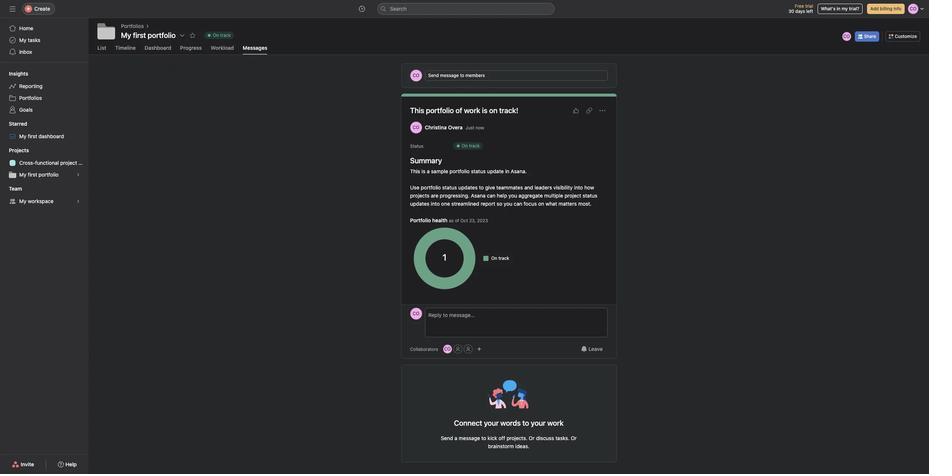 Task type: locate. For each thing, give the bounding box(es) containing it.
portfolios link down reporting
[[4, 92, 84, 104]]

0 vertical spatial of
[[456, 106, 462, 115]]

what's in my trial?
[[821, 6, 859, 11]]

tasks
[[28, 37, 40, 43]]

1 vertical spatial portfolios
[[19, 95, 42, 101]]

co button right collaborators
[[443, 345, 452, 354]]

my inside my first portfolio "link"
[[19, 172, 26, 178]]

0 vertical spatial is
[[482, 106, 487, 115]]

search list box
[[377, 3, 555, 15]]

inbox
[[19, 49, 32, 55]]

list link
[[97, 45, 106, 55]]

to left members
[[460, 73, 464, 78]]

0 horizontal spatial a
[[427, 168, 430, 175]]

portfolios up the my first portfolio
[[121, 23, 144, 29]]

copy link image
[[586, 108, 592, 114]]

first down cross-
[[28, 172, 37, 178]]

1 horizontal spatial project
[[565, 193, 581, 199]]

my for my tasks
[[19, 37, 26, 43]]

1 first from the top
[[28, 133, 37, 139]]

1 vertical spatial can
[[514, 201, 522, 207]]

0 vertical spatial can
[[487, 193, 496, 199]]

2 horizontal spatial on track
[[491, 256, 509, 261]]

0 vertical spatial status
[[471, 168, 486, 175]]

0 vertical spatial project
[[60, 160, 77, 166]]

just
[[466, 125, 474, 130]]

insights
[[9, 70, 28, 77]]

hide sidebar image
[[10, 6, 15, 12]]

progress
[[180, 45, 202, 51]]

my left tasks
[[19, 37, 26, 43]]

projects button
[[0, 147, 29, 154]]

create
[[34, 6, 50, 12]]

on track button
[[201, 30, 237, 41]]

dashboard
[[39, 133, 64, 139]]

on inside use portfolio status updates to give teammates and leaders visibility into how projects are progressing. asana can help you aggregate multiple project status updates into one streamlined report so you can focus on what matters most.
[[538, 201, 544, 207]]

0 vertical spatial on
[[489, 106, 497, 115]]

0 horizontal spatial track
[[220, 32, 231, 38]]

of inside the portfolio health as of oct 23, 2023
[[455, 218, 459, 224]]

1 horizontal spatial portfolios link
[[121, 22, 144, 30]]

portfolio up are at the top of page
[[421, 184, 441, 191]]

on left what
[[538, 201, 544, 207]]

status down how
[[583, 193, 597, 199]]

my first dashboard
[[19, 133, 64, 139]]

is down summary
[[422, 168, 425, 175]]

0 vertical spatial first
[[28, 133, 37, 139]]

portfolios down reporting
[[19, 95, 42, 101]]

0 horizontal spatial send
[[428, 73, 439, 78]]

words
[[500, 419, 521, 428]]

1 horizontal spatial on
[[538, 201, 544, 207]]

1 vertical spatial on
[[538, 201, 544, 207]]

first inside my first portfolio "link"
[[28, 172, 37, 178]]

send inside send message to members button
[[428, 73, 439, 78]]

1 vertical spatial this
[[410, 168, 420, 175]]

my inside my tasks link
[[19, 37, 26, 43]]

a inside 'send a message to kick off projects. or discuss tasks. or brainstorm ideas.'
[[454, 435, 457, 442]]

0 horizontal spatial portfolios link
[[4, 92, 84, 104]]

into down are at the top of page
[[431, 201, 440, 207]]

are
[[431, 193, 438, 199]]

add
[[870, 6, 879, 11]]

0 vertical spatial portfolios link
[[121, 22, 144, 30]]

portfolios inside insights element
[[19, 95, 42, 101]]

0 vertical spatial co button
[[410, 308, 422, 320]]

what's
[[821, 6, 836, 11]]

2 horizontal spatial on
[[491, 256, 497, 261]]

this down summary
[[410, 168, 420, 175]]

my up timeline
[[121, 31, 131, 39]]

1 vertical spatial into
[[431, 201, 440, 207]]

co button up collaborators
[[410, 308, 422, 320]]

0 horizontal spatial status
[[442, 184, 457, 191]]

messages link
[[243, 45, 267, 55]]

1 vertical spatial is
[[422, 168, 425, 175]]

this up status
[[410, 106, 424, 115]]

of right 'as'
[[455, 218, 459, 224]]

0 horizontal spatial project
[[60, 160, 77, 166]]

message left members
[[440, 73, 459, 78]]

of left the 'work'
[[456, 106, 462, 115]]

show options image
[[179, 32, 185, 38]]

this for this portfolio of work is on track!
[[410, 106, 424, 115]]

my down starred
[[19, 133, 26, 139]]

my down cross-
[[19, 172, 26, 178]]

track inside popup button
[[220, 32, 231, 38]]

first inside my first dashboard 'link'
[[28, 133, 37, 139]]

1 vertical spatial message
[[459, 435, 480, 442]]

starred
[[9, 121, 27, 127]]

1 horizontal spatial a
[[454, 435, 457, 442]]

1 horizontal spatial co button
[[443, 345, 452, 354]]

this for this is a sample portfolio status update in asana.
[[410, 168, 420, 175]]

in left my
[[837, 6, 840, 11]]

1 horizontal spatial or
[[571, 435, 577, 442]]

1 vertical spatial in
[[505, 168, 509, 175]]

aggregate
[[519, 193, 543, 199]]

what's in my trial? button
[[818, 4, 863, 14]]

as
[[449, 218, 454, 224]]

of
[[456, 106, 462, 115], [455, 218, 459, 224]]

my inside my first dashboard 'link'
[[19, 133, 26, 139]]

1 vertical spatial on track
[[462, 143, 480, 149]]

add billing info
[[870, 6, 901, 11]]

1 vertical spatial project
[[565, 193, 581, 199]]

updates
[[458, 184, 478, 191], [410, 201, 429, 207]]

my tasks
[[19, 37, 40, 43]]

see details, my workspace image
[[76, 199, 80, 204]]

to right words
[[522, 419, 529, 428]]

0 likes. click to like this task image
[[573, 108, 579, 114]]

0 vertical spatial send
[[428, 73, 439, 78]]

project left plan
[[60, 160, 77, 166]]

send for send message to members
[[428, 73, 439, 78]]

history image
[[359, 6, 365, 12]]

1 vertical spatial a
[[454, 435, 457, 442]]

matters
[[559, 201, 577, 207]]

add to starred image
[[190, 32, 196, 38]]

this portfolio of work is on track!
[[410, 106, 518, 115]]

0 vertical spatial message
[[440, 73, 459, 78]]

you
[[509, 193, 517, 199], [504, 201, 512, 207]]

you right so
[[504, 201, 512, 207]]

0 vertical spatial on
[[213, 32, 219, 38]]

0 horizontal spatial can
[[487, 193, 496, 199]]

0 horizontal spatial on
[[213, 32, 219, 38]]

0 horizontal spatial or
[[529, 435, 535, 442]]

is right the 'work'
[[482, 106, 487, 115]]

use portfolio status updates to give teammates and leaders visibility into how projects are progressing. asana can help you aggregate multiple project status updates into one streamlined report so you can focus on what matters most.
[[410, 184, 599, 207]]

more actions image
[[599, 108, 605, 114]]

first left dashboard
[[28, 133, 37, 139]]

in inside what's in my trial? button
[[837, 6, 840, 11]]

christina
[[425, 124, 447, 131]]

1 horizontal spatial track
[[469, 143, 480, 149]]

2 first from the top
[[28, 172, 37, 178]]

send message to members button
[[425, 70, 608, 81]]

project up matters
[[565, 193, 581, 199]]

1 horizontal spatial status
[[471, 168, 486, 175]]

portfolio down cross-functional project plan link
[[39, 172, 59, 178]]

1 vertical spatial on
[[462, 143, 468, 149]]

project
[[60, 160, 77, 166], [565, 193, 581, 199]]

can
[[487, 193, 496, 199], [514, 201, 522, 207]]

1 vertical spatial you
[[504, 201, 512, 207]]

can down give
[[487, 193, 496, 199]]

2 horizontal spatial track
[[499, 256, 509, 261]]

message down 'connect'
[[459, 435, 480, 442]]

1 vertical spatial co button
[[443, 345, 452, 354]]

you down teammates
[[509, 193, 517, 199]]

2 vertical spatial on track
[[491, 256, 509, 261]]

info
[[894, 6, 901, 11]]

a down 'connect'
[[454, 435, 457, 442]]

0 vertical spatial track
[[220, 32, 231, 38]]

timeline
[[115, 45, 136, 51]]

use
[[410, 184, 419, 191]]

add billing info button
[[867, 4, 905, 14]]

and
[[524, 184, 533, 191]]

to inside button
[[460, 73, 464, 78]]

to left "kick"
[[481, 435, 486, 442]]

workload link
[[211, 45, 234, 55]]

portfolios link
[[121, 22, 144, 30], [4, 92, 84, 104]]

1 horizontal spatial send
[[441, 435, 453, 442]]

1 horizontal spatial in
[[837, 6, 840, 11]]

projects element
[[0, 144, 89, 182]]

0 horizontal spatial portfolios
[[19, 95, 42, 101]]

2 or from the left
[[571, 435, 577, 442]]

in left asana.
[[505, 168, 509, 175]]

track
[[220, 32, 231, 38], [469, 143, 480, 149], [499, 256, 509, 261]]

kick
[[488, 435, 497, 442]]

0 vertical spatial in
[[837, 6, 840, 11]]

leaders
[[535, 184, 552, 191]]

home link
[[4, 23, 84, 34]]

asana
[[471, 193, 486, 199]]

in
[[837, 6, 840, 11], [505, 168, 509, 175]]

create button
[[22, 3, 55, 15]]

1 or from the left
[[529, 435, 535, 442]]

a down summary
[[427, 168, 430, 175]]

progress link
[[180, 45, 202, 55]]

status up progressing.
[[442, 184, 457, 191]]

left
[[806, 8, 813, 14]]

0 vertical spatial into
[[574, 184, 583, 191]]

0 vertical spatial portfolios
[[121, 23, 144, 29]]

help
[[65, 462, 77, 468]]

can left 'focus'
[[514, 201, 522, 207]]

starred button
[[0, 120, 27, 128]]

portfolio inside "link"
[[39, 172, 59, 178]]

0 horizontal spatial updates
[[410, 201, 429, 207]]

1 horizontal spatial can
[[514, 201, 522, 207]]

projects.
[[507, 435, 527, 442]]

on left track!
[[489, 106, 497, 115]]

1 vertical spatial updates
[[410, 201, 429, 207]]

1 vertical spatial first
[[28, 172, 37, 178]]

0 vertical spatial on track
[[213, 32, 231, 38]]

my down team
[[19, 198, 26, 204]]

2 vertical spatial status
[[583, 193, 597, 199]]

status left the update
[[471, 168, 486, 175]]

project inside use portfolio status updates to give teammates and leaders visibility into how projects are progressing. asana can help you aggregate multiple project status updates into one streamlined report so you can focus on what matters most.
[[565, 193, 581, 199]]

send inside 'send a message to kick off projects. or discuss tasks. or brainstorm ideas.'
[[441, 435, 453, 442]]

1 horizontal spatial on
[[462, 143, 468, 149]]

2 this from the top
[[410, 168, 420, 175]]

add or remove collaborators image
[[477, 347, 481, 352]]

search
[[390, 6, 407, 12]]

or
[[529, 435, 535, 442], [571, 435, 577, 442]]

christina overa link
[[425, 124, 463, 131]]

0 vertical spatial you
[[509, 193, 517, 199]]

1 vertical spatial send
[[441, 435, 453, 442]]

my for my first dashboard
[[19, 133, 26, 139]]

0 horizontal spatial is
[[422, 168, 425, 175]]

my first dashboard link
[[4, 131, 84, 142]]

or right tasks.
[[571, 435, 577, 442]]

workload
[[211, 45, 234, 51]]

of for oct
[[455, 218, 459, 224]]

on inside on track popup button
[[213, 32, 219, 38]]

to
[[460, 73, 464, 78], [479, 184, 484, 191], [522, 419, 529, 428], [481, 435, 486, 442]]

portfolio
[[426, 106, 454, 115], [450, 168, 470, 175], [39, 172, 59, 178], [421, 184, 441, 191]]

0 horizontal spatial on
[[489, 106, 497, 115]]

my inside my workspace link
[[19, 198, 26, 204]]

1 vertical spatial of
[[455, 218, 459, 224]]

goals link
[[4, 104, 84, 116]]

1 horizontal spatial on track
[[462, 143, 480, 149]]

inbox link
[[4, 46, 84, 58]]

brainstorm
[[488, 444, 514, 450]]

into left how
[[574, 184, 583, 191]]

updates down projects
[[410, 201, 429, 207]]

0 horizontal spatial on track
[[213, 32, 231, 38]]

co
[[843, 33, 850, 39], [413, 73, 419, 78], [413, 125, 419, 130], [413, 311, 419, 317], [444, 346, 451, 352]]

or up the ideas.
[[529, 435, 535, 442]]

1 horizontal spatial updates
[[458, 184, 478, 191]]

visibility
[[553, 184, 573, 191]]

this portfolio of work is on track! link
[[410, 106, 518, 115]]

updates up asana at the top of page
[[458, 184, 478, 191]]

0 horizontal spatial in
[[505, 168, 509, 175]]

portfolios link up the my first portfolio
[[121, 22, 144, 30]]

status
[[471, 168, 486, 175], [442, 184, 457, 191], [583, 193, 597, 199]]

1 horizontal spatial portfolios
[[121, 23, 144, 29]]

0 horizontal spatial into
[[431, 201, 440, 207]]

1 this from the top
[[410, 106, 424, 115]]

0 vertical spatial this
[[410, 106, 424, 115]]

0 vertical spatial a
[[427, 168, 430, 175]]

to left give
[[479, 184, 484, 191]]

portfolio up christina overa link
[[426, 106, 454, 115]]

my
[[121, 31, 131, 39], [19, 37, 26, 43], [19, 133, 26, 139], [19, 172, 26, 178], [19, 198, 26, 204]]

report
[[481, 201, 495, 207]]

2 vertical spatial on
[[491, 256, 497, 261]]

1 vertical spatial portfolios link
[[4, 92, 84, 104]]



Task type: vqa. For each thing, say whether or not it's contained in the screenshot.
template "icon"
no



Task type: describe. For each thing, give the bounding box(es) containing it.
give
[[485, 184, 495, 191]]

christina overa just now
[[425, 124, 484, 131]]

message inside button
[[440, 73, 459, 78]]

goals
[[19, 107, 33, 113]]

overa
[[448, 124, 463, 131]]

invite
[[21, 462, 34, 468]]

asana.
[[511, 168, 527, 175]]

insights button
[[0, 70, 28, 77]]

2023
[[477, 218, 488, 224]]

my for my first portfolio
[[121, 31, 131, 39]]

billing
[[880, 6, 892, 11]]

one
[[441, 201, 450, 207]]

teammates
[[496, 184, 523, 191]]

collaborators
[[410, 347, 438, 352]]

send for send a message to kick off projects. or discuss tasks. or brainstorm ideas.
[[441, 435, 453, 442]]

send a message to kick off projects. or discuss tasks. or brainstorm ideas.
[[441, 435, 577, 450]]

list
[[97, 45, 106, 51]]

my workspace link
[[4, 196, 84, 207]]

your work
[[531, 419, 564, 428]]

connect
[[454, 419, 482, 428]]

2 vertical spatial track
[[499, 256, 509, 261]]

dashboard link
[[145, 45, 171, 55]]

1 horizontal spatial is
[[482, 106, 487, 115]]

reporting link
[[4, 80, 84, 92]]

to inside use portfolio status updates to give teammates and leaders visibility into how projects are progressing. asana can help you aggregate multiple project status updates into one streamlined report so you can focus on what matters most.
[[479, 184, 484, 191]]

ideas.
[[515, 444, 530, 450]]

free trial 30 days left
[[789, 3, 813, 14]]

connect your words to your work
[[454, 419, 564, 428]]

home
[[19, 25, 33, 31]]

messages
[[243, 45, 267, 51]]

cross-functional project plan
[[19, 160, 88, 166]]

streamlined
[[451, 201, 479, 207]]

reporting
[[19, 83, 42, 89]]

status
[[410, 144, 424, 149]]

projects
[[9, 147, 29, 153]]

to inside 'send a message to kick off projects. or discuss tasks. or brainstorm ideas.'
[[481, 435, 486, 442]]

what
[[546, 201, 557, 207]]

team
[[9, 186, 22, 192]]

help button
[[53, 458, 82, 472]]

project inside 'element'
[[60, 160, 77, 166]]

functional
[[35, 160, 59, 166]]

team button
[[0, 185, 22, 193]]

customize
[[895, 33, 917, 39]]

your
[[484, 419, 499, 428]]

my for my first portfolio
[[19, 172, 26, 178]]

discuss
[[536, 435, 554, 442]]

work
[[464, 106, 480, 115]]

teams element
[[0, 182, 89, 209]]

customize button
[[886, 31, 920, 42]]

portfolio right sample
[[450, 168, 470, 175]]

see details, my first portfolio image
[[76, 173, 80, 177]]

my for my workspace
[[19, 198, 26, 204]]

timeline link
[[115, 45, 136, 55]]

0 vertical spatial updates
[[458, 184, 478, 191]]

multiple
[[544, 193, 563, 199]]

1 vertical spatial status
[[442, 184, 457, 191]]

cross-functional project plan link
[[4, 157, 88, 169]]

my workspace
[[19, 198, 53, 204]]

track!
[[499, 106, 518, 115]]

global element
[[0, 18, 89, 62]]

leave
[[589, 346, 603, 352]]

1 vertical spatial track
[[469, 143, 480, 149]]

0 horizontal spatial co button
[[410, 308, 422, 320]]

free
[[795, 3, 804, 9]]

tasks.
[[555, 435, 570, 442]]

help
[[497, 193, 507, 199]]

first for portfolio
[[28, 172, 37, 178]]

summary
[[410, 156, 442, 165]]

first for dashboard
[[28, 133, 37, 139]]

now
[[476, 125, 484, 130]]

cross-
[[19, 160, 35, 166]]

2 horizontal spatial status
[[583, 193, 597, 199]]

on track inside popup button
[[213, 32, 231, 38]]

my first portfolio link
[[4, 169, 84, 181]]

portfolio health as of oct 23, 2023
[[410, 217, 488, 224]]

my first portfolio
[[121, 31, 176, 39]]

portfolio health
[[410, 217, 447, 224]]

this is a sample portfolio status update in asana.
[[410, 168, 527, 175]]

workspace
[[28, 198, 53, 204]]

how
[[584, 184, 594, 191]]

first portfolio
[[133, 31, 176, 39]]

starred element
[[0, 117, 89, 144]]

dashboard
[[145, 45, 171, 51]]

23,
[[469, 218, 476, 224]]

invite button
[[7, 458, 39, 472]]

insights element
[[0, 67, 89, 117]]

message inside 'send a message to kick off projects. or discuss tasks. or brainstorm ideas.'
[[459, 435, 480, 442]]

so
[[497, 201, 502, 207]]

30
[[789, 8, 794, 14]]

portfolio inside use portfolio status updates to give teammates and leaders visibility into how projects are progressing. asana can help you aggregate multiple project status updates into one streamlined report so you can focus on what matters most.
[[421, 184, 441, 191]]

1 horizontal spatial into
[[574, 184, 583, 191]]

most.
[[578, 201, 592, 207]]

of for work
[[456, 106, 462, 115]]

plan
[[78, 160, 88, 166]]

my first portfolio
[[19, 172, 59, 178]]

share button
[[855, 31, 879, 42]]

projects
[[410, 193, 429, 199]]

update
[[487, 168, 504, 175]]

share
[[864, 33, 876, 39]]



